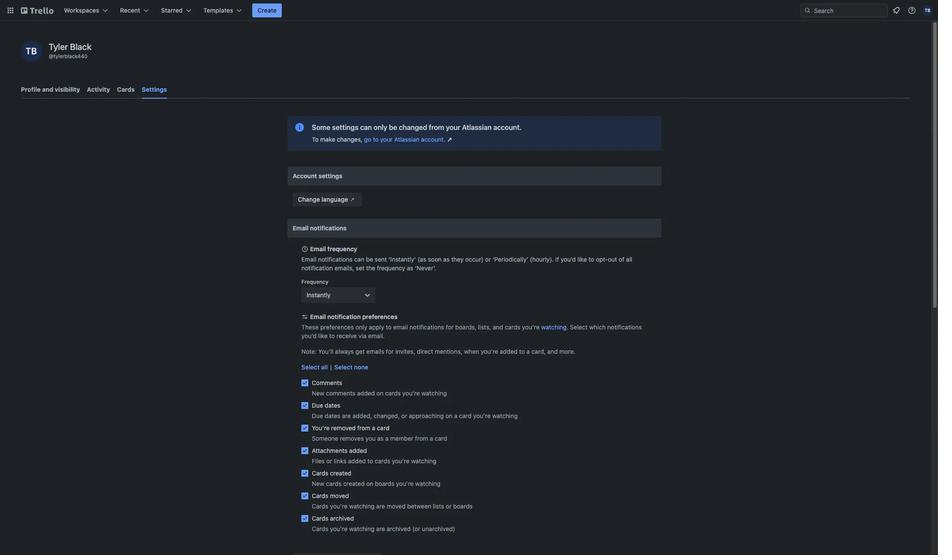 Task type: vqa. For each thing, say whether or not it's contained in the screenshot.
.
yes



Task type: describe. For each thing, give the bounding box(es) containing it.
new for new cards created on boards you're watching
[[312, 480, 325, 488]]

these preferences only apply to email notifications for boards, lists, and cards you're watching
[[302, 324, 567, 331]]

0 vertical spatial for
[[446, 324, 454, 331]]

cards for cards you're watching are moved between lists or boards
[[312, 503, 329, 511]]

notifications up email frequency
[[310, 225, 347, 232]]

can for settings
[[360, 124, 372, 131]]

emails,
[[335, 265, 354, 272]]

settings for some
[[332, 124, 359, 131]]

notifications inside ". select which notifications you'd like to receive via email."
[[608, 324, 642, 331]]

note: you'll always get emails for invites, direct mentions, when you're added to a card, and more.
[[302, 348, 576, 356]]

create button
[[252, 3, 282, 17]]

be inside email notifications can be sent 'instantly' (as soon as they occur) or 'periodically' (hourly). if you'd like to opt-out of all notification emails, set the frequency as 'never'.
[[366, 256, 373, 263]]

occur)
[[466, 256, 484, 263]]

get
[[356, 348, 365, 356]]

0 vertical spatial account.
[[494, 124, 522, 131]]

cards down the someone removes you as a member from a card
[[375, 458, 391, 465]]

all inside email notifications can be sent 'instantly' (as soon as they occur) or 'periodically' (hourly). if you'd like to opt-out of all notification emails, set the frequency as 'never'.
[[626, 256, 633, 263]]

1 vertical spatial and
[[493, 324, 504, 331]]

are for cards archived
[[376, 526, 385, 533]]

dates for due dates are added, changed, or approaching on a card you're watching
[[325, 413, 341, 420]]

go to your atlassian account. link
[[364, 135, 454, 144]]

change language link
[[293, 193, 362, 207]]

removes
[[340, 435, 364, 443]]

language
[[322, 196, 348, 203]]

change language
[[298, 196, 348, 203]]

tyler
[[49, 42, 68, 52]]

1 horizontal spatial boards
[[454, 503, 473, 511]]

.
[[567, 324, 569, 331]]

notification inside email notifications can be sent 'instantly' (as soon as they occur) or 'periodically' (hourly). if you'd like to opt-out of all notification emails, set the frequency as 'never'.
[[302, 265, 333, 272]]

email notification preferences
[[310, 313, 398, 321]]

cards right "lists,"
[[505, 324, 521, 331]]

notifications up direct
[[410, 324, 445, 331]]

settings for account
[[319, 172, 343, 180]]

'periodically'
[[493, 256, 529, 263]]

are for cards moved
[[376, 503, 385, 511]]

the
[[366, 265, 375, 272]]

select none button
[[335, 363, 369, 372]]

invites,
[[396, 348, 416, 356]]

cards down 'cards created'
[[326, 480, 342, 488]]

workspaces button
[[59, 3, 113, 17]]

due dates are added, changed, or approaching on a card you're watching
[[312, 413, 518, 420]]

recent
[[120, 7, 140, 14]]

lists,
[[478, 324, 491, 331]]

account. inside 'link'
[[421, 136, 446, 143]]

set
[[356, 265, 365, 272]]

recent button
[[115, 3, 154, 17]]

frequency inside email notifications can be sent 'instantly' (as soon as they occur) or 'periodically' (hourly). if you'd like to opt-out of all notification emails, set the frequency as 'never'.
[[377, 265, 405, 272]]

templates button
[[198, 3, 247, 17]]

card,
[[532, 348, 546, 356]]

|
[[330, 364, 332, 371]]

links
[[334, 458, 347, 465]]

0 horizontal spatial for
[[386, 348, 394, 356]]

0 vertical spatial created
[[330, 470, 352, 477]]

1 horizontal spatial your
[[446, 124, 461, 131]]

to inside 'link'
[[373, 136, 379, 143]]

to inside ". select which notifications you'd like to receive via email."
[[330, 333, 335, 340]]

you'll
[[319, 348, 334, 356]]

go
[[364, 136, 372, 143]]

via
[[359, 333, 367, 340]]

1 horizontal spatial select
[[335, 364, 353, 371]]

cards for cards moved
[[312, 493, 329, 500]]

templates
[[204, 7, 233, 14]]

attachments added
[[312, 447, 367, 455]]

1 horizontal spatial be
[[389, 124, 397, 131]]

0 vertical spatial atlassian
[[462, 124, 492, 131]]

1 vertical spatial created
[[343, 480, 365, 488]]

these
[[302, 324, 319, 331]]

you'd inside email notifications can be sent 'instantly' (as soon as they occur) or 'periodically' (hourly). if you'd like to opt-out of all notification emails, set the frequency as 'never'.
[[561, 256, 576, 263]]

1 vertical spatial from
[[358, 425, 371, 432]]

0 horizontal spatial card
[[377, 425, 390, 432]]

notifications inside email notifications can be sent 'instantly' (as soon as they occur) or 'periodically' (hourly). if you'd like to opt-out of all notification emails, set the frequency as 'never'.
[[318, 256, 353, 263]]

to inside email notifications can be sent 'instantly' (as soon as they occur) or 'periodically' (hourly). if you'd like to opt-out of all notification emails, set the frequency as 'never'.
[[589, 256, 595, 263]]

0 vertical spatial only
[[374, 124, 388, 131]]

some settings can only be changed from your atlassian account.
[[312, 124, 522, 131]]

starred button
[[156, 3, 197, 17]]

1 horizontal spatial preferences
[[363, 313, 398, 321]]

1 vertical spatial notification
[[328, 313, 361, 321]]

profile and visibility
[[21, 86, 80, 93]]

or right 'lists' in the bottom left of the page
[[446, 503, 452, 511]]

instantly
[[307, 292, 331, 299]]

unarchived)
[[422, 526, 455, 533]]

back to home image
[[21, 3, 54, 17]]

email
[[393, 324, 408, 331]]

0 horizontal spatial select
[[302, 364, 320, 371]]

cards created
[[312, 470, 352, 477]]

go to your atlassian account.
[[364, 136, 446, 143]]

from for member
[[415, 435, 428, 443]]

between
[[407, 503, 432, 511]]

starred
[[161, 7, 183, 14]]

workspaces
[[64, 7, 99, 14]]

frequency
[[302, 279, 329, 286]]

0 vertical spatial moved
[[330, 493, 349, 500]]

boards,
[[456, 324, 477, 331]]

apply
[[369, 324, 384, 331]]

2 horizontal spatial as
[[444, 256, 450, 263]]

0 horizontal spatial and
[[42, 86, 53, 93]]

due dates
[[312, 402, 341, 410]]

1 horizontal spatial as
[[407, 265, 414, 272]]

. select which notifications you'd like to receive via email.
[[302, 324, 642, 340]]

changed
[[399, 124, 427, 131]]

primary element
[[0, 0, 939, 21]]

approaching
[[409, 413, 444, 420]]

account
[[293, 172, 317, 180]]

email notifications
[[293, 225, 347, 232]]

search image
[[805, 7, 812, 14]]

0 vertical spatial card
[[459, 413, 472, 420]]

cards for cards created
[[312, 470, 329, 477]]

'instantly'
[[389, 256, 416, 263]]

you're removed from a card
[[312, 425, 390, 432]]

watching link
[[542, 324, 567, 331]]

receive
[[337, 333, 357, 340]]

settings
[[142, 86, 167, 93]]

sm image
[[348, 195, 357, 204]]

always
[[335, 348, 354, 356]]

cards you're watching are archived (or unarchived)
[[312, 526, 455, 533]]

@
[[49, 53, 54, 60]]

select inside ". select which notifications you'd like to receive via email."
[[570, 324, 588, 331]]

'never'.
[[415, 265, 436, 272]]

you
[[366, 435, 376, 443]]

open information menu image
[[908, 6, 917, 15]]

a left card,
[[527, 348, 530, 356]]

to left 'email'
[[386, 324, 392, 331]]

or down the attachments
[[327, 458, 332, 465]]

create
[[258, 7, 277, 14]]

email notifications can be sent 'instantly' (as soon as they occur) or 'periodically' (hourly). if you'd like to opt-out of all notification emails, set the frequency as 'never'.
[[302, 256, 633, 272]]

they
[[452, 256, 464, 263]]

2 vertical spatial and
[[548, 348, 558, 356]]

member
[[390, 435, 414, 443]]

1 vertical spatial moved
[[387, 503, 406, 511]]

cards for cards
[[117, 86, 135, 93]]

emails
[[367, 348, 385, 356]]

or inside email notifications can be sent 'instantly' (as soon as they occur) or 'periodically' (hourly). if you'd like to opt-out of all notification emails, set the frequency as 'never'.
[[485, 256, 491, 263]]

someone
[[312, 435, 338, 443]]



Task type: locate. For each thing, give the bounding box(es) containing it.
cards up changed,
[[385, 390, 401, 397]]

1 horizontal spatial you'd
[[561, 256, 576, 263]]

email down change
[[293, 225, 309, 232]]

1 vertical spatial boards
[[454, 503, 473, 511]]

card down approaching
[[435, 435, 448, 443]]

1 new from the top
[[312, 390, 325, 397]]

select right .
[[570, 324, 588, 331]]

you'd
[[561, 256, 576, 263], [302, 333, 317, 340]]

0 vertical spatial boards
[[375, 480, 395, 488]]

on right approaching
[[446, 413, 453, 420]]

email up frequency on the left of page
[[302, 256, 317, 263]]

1 horizontal spatial only
[[374, 124, 388, 131]]

1 horizontal spatial frequency
[[377, 265, 405, 272]]

2 vertical spatial as
[[377, 435, 384, 443]]

profile
[[21, 86, 41, 93]]

frequency down sent
[[377, 265, 405, 272]]

you're
[[312, 425, 330, 432]]

Search field
[[812, 4, 888, 17]]

moved left between
[[387, 503, 406, 511]]

a up you
[[372, 425, 376, 432]]

as down 'instantly'
[[407, 265, 414, 272]]

0 vertical spatial all
[[626, 256, 633, 263]]

to down you
[[368, 458, 373, 465]]

on down files or links added to cards you're watching
[[367, 480, 374, 488]]

like inside email notifications can be sent 'instantly' (as soon as they occur) or 'periodically' (hourly). if you'd like to opt-out of all notification emails, set the frequency as 'never'.
[[578, 256, 587, 263]]

activity link
[[87, 82, 110, 97]]

you'd down these
[[302, 333, 317, 340]]

tyler black (tylerblack440) image
[[21, 41, 42, 62]]

only
[[374, 124, 388, 131], [356, 324, 368, 331]]

atlassian inside 'link'
[[395, 136, 420, 143]]

email for email notifications can be sent 'instantly' (as soon as they occur) or 'periodically' (hourly). if you'd like to opt-out of all notification emails, set the frequency as 'never'.
[[302, 256, 317, 263]]

can inside email notifications can be sent 'instantly' (as soon as they occur) or 'periodically' (hourly). if you'd like to opt-out of all notification emails, set the frequency as 'never'.
[[354, 256, 365, 263]]

direct
[[417, 348, 433, 356]]

1 vertical spatial dates
[[325, 413, 341, 420]]

0 horizontal spatial you'd
[[302, 333, 317, 340]]

2 vertical spatial are
[[376, 526, 385, 533]]

on
[[377, 390, 384, 397], [446, 413, 453, 420], [367, 480, 374, 488]]

opt-
[[596, 256, 608, 263]]

0 horizontal spatial moved
[[330, 493, 349, 500]]

as right you
[[377, 435, 384, 443]]

cards
[[505, 324, 521, 331], [385, 390, 401, 397], [375, 458, 391, 465], [326, 480, 342, 488]]

mentions,
[[435, 348, 463, 356]]

2 new from the top
[[312, 480, 325, 488]]

frequency
[[328, 245, 357, 253], [377, 265, 405, 272]]

be up go to your atlassian account.
[[389, 124, 397, 131]]

notifications
[[310, 225, 347, 232], [318, 256, 353, 263], [410, 324, 445, 331], [608, 324, 642, 331]]

files or links added to cards you're watching
[[312, 458, 437, 465]]

files
[[312, 458, 325, 465]]

added up added,
[[357, 390, 375, 397]]

added left card,
[[500, 348, 518, 356]]

only up via at the left bottom of the page
[[356, 324, 368, 331]]

0 horizontal spatial from
[[358, 425, 371, 432]]

1 vertical spatial archived
[[387, 526, 411, 533]]

0 vertical spatial preferences
[[363, 313, 398, 321]]

1 vertical spatial card
[[377, 425, 390, 432]]

a
[[527, 348, 530, 356], [454, 413, 458, 420], [372, 425, 376, 432], [386, 435, 389, 443], [430, 435, 433, 443]]

created down 'cards created'
[[343, 480, 365, 488]]

(or
[[413, 526, 421, 533]]

created down links
[[330, 470, 352, 477]]

you'd inside ". select which notifications you'd like to receive via email."
[[302, 333, 317, 340]]

and
[[42, 86, 53, 93], [493, 324, 504, 331], [548, 348, 558, 356]]

like
[[578, 256, 587, 263], [318, 333, 328, 340]]

0 vertical spatial you'd
[[561, 256, 576, 263]]

card right approaching
[[459, 413, 472, 420]]

your right changed
[[446, 124, 461, 131]]

all
[[626, 256, 633, 263], [321, 364, 328, 371]]

0 horizontal spatial like
[[318, 333, 328, 340]]

0 vertical spatial be
[[389, 124, 397, 131]]

1 vertical spatial like
[[318, 333, 328, 340]]

boards right 'lists' in the bottom left of the page
[[454, 503, 473, 511]]

added down removes
[[349, 447, 367, 455]]

notifications down email frequency
[[318, 256, 353, 263]]

1 horizontal spatial on
[[377, 390, 384, 397]]

created
[[330, 470, 352, 477], [343, 480, 365, 488]]

email
[[293, 225, 309, 232], [310, 245, 326, 253], [302, 256, 317, 263], [310, 313, 326, 321]]

are down "cards you're watching are moved between lists or boards" at bottom
[[376, 526, 385, 533]]

removed
[[331, 425, 356, 432]]

1 vertical spatial can
[[354, 256, 365, 263]]

dates down comments
[[325, 402, 341, 410]]

1 vertical spatial your
[[380, 136, 393, 143]]

a left member
[[386, 435, 389, 443]]

boards
[[375, 480, 395, 488], [454, 503, 473, 511]]

1 vertical spatial only
[[356, 324, 368, 331]]

(hourly).
[[530, 256, 554, 263]]

email frequency
[[310, 245, 357, 253]]

1 vertical spatial settings
[[319, 172, 343, 180]]

0 vertical spatial like
[[578, 256, 587, 263]]

2 horizontal spatial on
[[446, 413, 453, 420]]

new down 'cards created'
[[312, 480, 325, 488]]

1 vertical spatial preferences
[[321, 324, 354, 331]]

0 horizontal spatial account.
[[421, 136, 446, 143]]

1 horizontal spatial card
[[435, 435, 448, 443]]

new comments added on cards you're watching
[[312, 390, 447, 397]]

notifications right which at bottom right
[[608, 324, 642, 331]]

if
[[556, 256, 559, 263]]

0 horizontal spatial preferences
[[321, 324, 354, 331]]

0 horizontal spatial as
[[377, 435, 384, 443]]

1 vertical spatial as
[[407, 265, 414, 272]]

someone removes you as a member from a card
[[312, 435, 448, 443]]

2 horizontal spatial from
[[429, 124, 444, 131]]

added,
[[353, 413, 372, 420]]

activity
[[87, 86, 110, 93]]

1 horizontal spatial from
[[415, 435, 428, 443]]

for left boards,
[[446, 324, 454, 331]]

from down added,
[[358, 425, 371, 432]]

due
[[312, 402, 323, 410], [312, 413, 323, 420]]

attachments
[[312, 447, 348, 455]]

cards link
[[117, 82, 135, 97]]

some
[[312, 124, 331, 131]]

your inside 'link'
[[380, 136, 393, 143]]

1 vertical spatial be
[[366, 256, 373, 263]]

dates
[[325, 402, 341, 410], [325, 413, 341, 420]]

notification up receive
[[328, 313, 361, 321]]

0 horizontal spatial your
[[380, 136, 393, 143]]

only up go to your atlassian account.
[[374, 124, 388, 131]]

all right of
[[626, 256, 633, 263]]

changes,
[[337, 136, 363, 143]]

0 vertical spatial due
[[312, 402, 323, 410]]

for right emails
[[386, 348, 394, 356]]

1 dates from the top
[[325, 402, 341, 410]]

and right profile
[[42, 86, 53, 93]]

0 horizontal spatial boards
[[375, 480, 395, 488]]

cards archived
[[312, 515, 354, 523]]

0 notifications image
[[892, 5, 902, 16]]

2 vertical spatial on
[[367, 480, 374, 488]]

select right |
[[335, 364, 353, 371]]

0 vertical spatial frequency
[[328, 245, 357, 253]]

1 vertical spatial frequency
[[377, 265, 405, 272]]

1 horizontal spatial atlassian
[[462, 124, 492, 131]]

2 horizontal spatial card
[[459, 413, 472, 420]]

select all button
[[302, 363, 328, 372]]

account settings
[[293, 172, 343, 180]]

settings
[[332, 124, 359, 131], [319, 172, 343, 180]]

be
[[389, 124, 397, 131], [366, 256, 373, 263]]

moved up cards archived
[[330, 493, 349, 500]]

settings link
[[142, 82, 167, 99]]

1 vertical spatial due
[[312, 413, 323, 420]]

out
[[608, 256, 617, 263]]

2 dates from the top
[[325, 413, 341, 420]]

new down comments
[[312, 390, 325, 397]]

1 horizontal spatial all
[[626, 256, 633, 263]]

a right approaching
[[454, 413, 458, 420]]

1 vertical spatial account.
[[421, 136, 446, 143]]

comments
[[312, 380, 342, 387]]

1 horizontal spatial archived
[[387, 526, 411, 533]]

from for changed
[[429, 124, 444, 131]]

to left card,
[[520, 348, 525, 356]]

0 vertical spatial notification
[[302, 265, 333, 272]]

1 vertical spatial you'd
[[302, 333, 317, 340]]

cards for cards archived
[[312, 515, 329, 523]]

visibility
[[55, 86, 80, 93]]

frequency up emails,
[[328, 245, 357, 253]]

cards moved
[[312, 493, 349, 500]]

from right member
[[415, 435, 428, 443]]

select all | select none
[[302, 364, 369, 371]]

are up the cards you're watching are archived (or unarchived)
[[376, 503, 385, 511]]

1 horizontal spatial account.
[[494, 124, 522, 131]]

like left "opt-"
[[578, 256, 587, 263]]

which
[[590, 324, 606, 331]]

archived down cards moved
[[330, 515, 354, 523]]

atlassian
[[462, 124, 492, 131], [395, 136, 420, 143]]

2 vertical spatial from
[[415, 435, 428, 443]]

1 horizontal spatial and
[[493, 324, 504, 331]]

to
[[312, 136, 319, 143]]

your
[[446, 124, 461, 131], [380, 136, 393, 143]]

are
[[342, 413, 351, 420], [376, 503, 385, 511], [376, 526, 385, 533]]

settings up 'changes,'
[[332, 124, 359, 131]]

your right go
[[380, 136, 393, 143]]

email for email frequency
[[310, 245, 326, 253]]

0 vertical spatial are
[[342, 413, 351, 420]]

added right links
[[348, 458, 366, 465]]

email inside email notifications can be sent 'instantly' (as soon as they occur) or 'periodically' (hourly). if you'd like to opt-out of all notification emails, set the frequency as 'never'.
[[302, 256, 317, 263]]

cards for cards you're watching are archived (or unarchived)
[[312, 526, 329, 533]]

make
[[320, 136, 335, 143]]

0 horizontal spatial atlassian
[[395, 136, 420, 143]]

to left receive
[[330, 333, 335, 340]]

0 vertical spatial can
[[360, 124, 372, 131]]

2 vertical spatial card
[[435, 435, 448, 443]]

of
[[619, 256, 625, 263]]

(as
[[418, 256, 427, 263]]

can for notifications
[[354, 256, 365, 263]]

archived left (or
[[387, 526, 411, 533]]

0 vertical spatial and
[[42, 86, 53, 93]]

new cards created on boards you're watching
[[312, 480, 441, 488]]

a down approaching
[[430, 435, 433, 443]]

account.
[[494, 124, 522, 131], [421, 136, 446, 143]]

due for due dates are added, changed, or approaching on a card you're watching
[[312, 413, 323, 420]]

none
[[354, 364, 369, 371]]

preferences up receive
[[321, 324, 354, 331]]

you're
[[522, 324, 540, 331], [481, 348, 499, 356], [403, 390, 420, 397], [474, 413, 491, 420], [392, 458, 410, 465], [396, 480, 414, 488], [330, 503, 348, 511], [330, 526, 348, 533]]

cards you're watching are moved between lists or boards
[[312, 503, 473, 511]]

tyler black (tylerblack440) image
[[923, 5, 934, 16]]

email down email notifications
[[310, 245, 326, 253]]

due for due dates
[[312, 402, 323, 410]]

on up changed,
[[377, 390, 384, 397]]

be up the the
[[366, 256, 373, 263]]

1 due from the top
[[312, 402, 323, 410]]

0 vertical spatial new
[[312, 390, 325, 397]]

0 horizontal spatial be
[[366, 256, 373, 263]]

lists
[[433, 503, 444, 511]]

to left "opt-"
[[589, 256, 595, 263]]

from right changed
[[429, 124, 444, 131]]

settings up "language"
[[319, 172, 343, 180]]

to right go
[[373, 136, 379, 143]]

notification
[[302, 265, 333, 272], [328, 313, 361, 321]]

on for boards
[[367, 480, 374, 488]]

1 vertical spatial on
[[446, 413, 453, 420]]

1 horizontal spatial for
[[446, 324, 454, 331]]

change
[[298, 196, 320, 203]]

boards up "cards you're watching are moved between lists or boards" at bottom
[[375, 480, 395, 488]]

black
[[70, 42, 92, 52]]

notification up frequency on the left of page
[[302, 265, 333, 272]]

on for cards
[[377, 390, 384, 397]]

select down note:
[[302, 364, 320, 371]]

as left "they"
[[444, 256, 450, 263]]

1 horizontal spatial moved
[[387, 503, 406, 511]]

tylerblack440
[[54, 53, 88, 60]]

2 due from the top
[[312, 413, 323, 420]]

you'd right if
[[561, 256, 576, 263]]

card up the someone removes you as a member from a card
[[377, 425, 390, 432]]

new for new comments added on cards you're watching
[[312, 390, 325, 397]]

can up set
[[354, 256, 365, 263]]

when
[[464, 348, 479, 356]]

and right card,
[[548, 348, 558, 356]]

preferences up the apply
[[363, 313, 398, 321]]

2 horizontal spatial and
[[548, 348, 558, 356]]

email for email notification preferences
[[310, 313, 326, 321]]

dates for due dates
[[325, 402, 341, 410]]

email for email notifications
[[293, 225, 309, 232]]

1 vertical spatial atlassian
[[395, 136, 420, 143]]

soon
[[428, 256, 442, 263]]

1 vertical spatial all
[[321, 364, 328, 371]]

0 vertical spatial as
[[444, 256, 450, 263]]

tyler black @ tylerblack440
[[49, 42, 92, 60]]

changed,
[[374, 413, 400, 420]]

0 vertical spatial on
[[377, 390, 384, 397]]

are up the removed
[[342, 413, 351, 420]]

1 vertical spatial are
[[376, 503, 385, 511]]

0 vertical spatial from
[[429, 124, 444, 131]]

0 vertical spatial archived
[[330, 515, 354, 523]]

and right "lists,"
[[493, 324, 504, 331]]

like down these
[[318, 333, 328, 340]]

0 vertical spatial dates
[[325, 402, 341, 410]]

like inside ". select which notifications you'd like to receive via email."
[[318, 333, 328, 340]]

watching
[[542, 324, 567, 331], [422, 390, 447, 397], [493, 413, 518, 420], [411, 458, 437, 465], [415, 480, 441, 488], [349, 503, 375, 511], [349, 526, 375, 533]]

0 horizontal spatial archived
[[330, 515, 354, 523]]

all left |
[[321, 364, 328, 371]]

can up go
[[360, 124, 372, 131]]

1 horizontal spatial like
[[578, 256, 587, 263]]

email up these
[[310, 313, 326, 321]]

0 horizontal spatial all
[[321, 364, 328, 371]]

0 vertical spatial your
[[446, 124, 461, 131]]

or right occur)
[[485, 256, 491, 263]]

0 horizontal spatial frequency
[[328, 245, 357, 253]]

1 vertical spatial new
[[312, 480, 325, 488]]

0 vertical spatial settings
[[332, 124, 359, 131]]

or right changed,
[[402, 413, 407, 420]]

dates down due dates
[[325, 413, 341, 420]]

archived
[[330, 515, 354, 523], [387, 526, 411, 533]]



